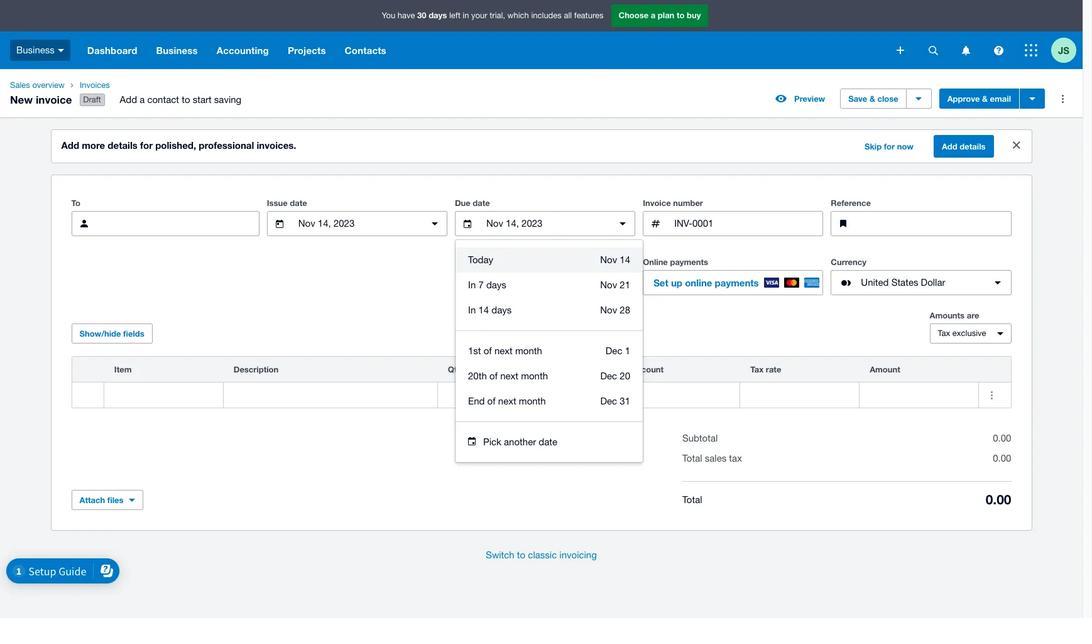 Task type: describe. For each thing, give the bounding box(es) containing it.
contact
[[147, 94, 179, 105]]

attach files button
[[71, 491, 143, 511]]

switch to classic invoicing button
[[476, 543, 607, 569]]

subtotal
[[683, 433, 718, 444]]

1st of next month
[[468, 346, 543, 357]]

skip for now button
[[858, 137, 922, 157]]

0 horizontal spatial svg image
[[929, 46, 938, 55]]

business inside navigation
[[156, 45, 198, 56]]

online payments
[[643, 257, 709, 267]]

set up online payments button
[[643, 270, 824, 296]]

20th
[[468, 371, 487, 382]]

qty.
[[448, 365, 463, 375]]

add for add a contact to start saving
[[120, 94, 137, 105]]

account
[[632, 365, 664, 375]]

save & close button
[[841, 89, 907, 109]]

united
[[862, 277, 889, 288]]

to inside button
[[517, 550, 526, 561]]

0 horizontal spatial for
[[140, 140, 153, 151]]

in 14 days
[[468, 305, 512, 316]]

states
[[892, 277, 919, 288]]

united states dollar
[[862, 277, 946, 288]]

invoice
[[36, 93, 72, 106]]

plan
[[658, 10, 675, 20]]

2 vertical spatial 0.00
[[986, 492, 1012, 508]]

days for in 14 days
[[492, 305, 512, 316]]

invoice line item list element
[[71, 357, 1012, 409]]

reference
[[831, 198, 871, 208]]

1
[[625, 346, 631, 357]]

1 business button from the left
[[0, 31, 78, 69]]

more invoice options image
[[1051, 86, 1076, 111]]

invoices.
[[257, 140, 297, 151]]

online
[[685, 277, 713, 289]]

are
[[968, 311, 980, 321]]

0 horizontal spatial business
[[16, 44, 55, 55]]

pick another date button
[[456, 430, 643, 455]]

add details button
[[934, 135, 994, 158]]

professional
[[199, 140, 254, 151]]

contact element
[[71, 211, 260, 237]]

dec for dec 20
[[601, 371, 618, 382]]

your
[[472, 11, 488, 20]]

js button
[[1052, 31, 1083, 69]]

start
[[193, 94, 212, 105]]

save
[[849, 94, 868, 104]]

you have 30 days left in your trial, which includes all features
[[382, 10, 604, 20]]

issue date
[[267, 198, 307, 208]]

invoice number
[[643, 198, 704, 208]]

you
[[382, 11, 396, 20]]

classic
[[528, 550, 557, 561]]

sales overview link
[[5, 79, 70, 92]]

dashboard
[[87, 45, 137, 56]]

up
[[672, 277, 683, 289]]

date inside button
[[539, 437, 558, 448]]

today
[[468, 255, 494, 265]]

of for 1st
[[484, 346, 492, 357]]

navigation containing dashboard
[[78, 31, 889, 69]]

overview
[[32, 80, 65, 90]]

draft
[[83, 95, 101, 104]]

details inside button
[[960, 142, 986, 152]]

Issue date text field
[[297, 212, 417, 236]]

banner containing js
[[0, 0, 1083, 69]]

in
[[463, 11, 469, 20]]

add a contact to start saving
[[120, 94, 242, 105]]

Amount field
[[860, 384, 979, 408]]

more
[[82, 140, 105, 151]]

dec 31
[[601, 396, 631, 407]]

of for 20th
[[490, 371, 498, 382]]

Due date text field
[[485, 212, 606, 236]]

online
[[643, 257, 668, 267]]

currency
[[831, 257, 867, 267]]

tax exclusive button
[[930, 324, 1012, 344]]

to for plan
[[677, 10, 685, 20]]

preview button
[[768, 89, 833, 109]]

dec for dec 1
[[606, 346, 623, 357]]

trial,
[[490, 11, 506, 20]]

dashboard link
[[78, 31, 147, 69]]

nov for nov 28
[[601, 305, 618, 316]]

projects
[[288, 45, 326, 56]]

have
[[398, 11, 415, 20]]

add for add more details for polished, professional invoices.
[[61, 140, 79, 151]]

month for 1st of next month
[[516, 346, 543, 357]]

switch
[[486, 550, 515, 561]]

save & close
[[849, 94, 899, 104]]

list box containing 1st of next month
[[456, 331, 643, 422]]

show/hide fields button
[[71, 324, 153, 344]]

dollar
[[922, 277, 946, 288]]

To text field
[[102, 212, 259, 236]]

end of next month
[[468, 396, 546, 407]]

nov 21
[[601, 280, 631, 291]]

20
[[620, 371, 631, 382]]

invoice number element
[[643, 211, 824, 237]]

to
[[71, 198, 80, 208]]

2 horizontal spatial svg image
[[1026, 44, 1038, 57]]

invoice
[[643, 198, 671, 208]]

another
[[504, 437, 536, 448]]

issue
[[267, 198, 288, 208]]

show/hide fields
[[80, 329, 144, 339]]

for inside button
[[885, 142, 895, 152]]

add more details for polished, professional invoices. status
[[51, 130, 1032, 163]]

skip for now
[[865, 142, 914, 152]]

which
[[508, 11, 529, 20]]

more line item options image
[[980, 383, 1005, 408]]

invoices link
[[75, 79, 252, 92]]

description
[[234, 365, 279, 375]]

choose
[[619, 10, 649, 20]]

group containing today
[[456, 240, 643, 463]]

skip
[[865, 142, 882, 152]]

Inventory item text field
[[104, 384, 223, 408]]

projects button
[[279, 31, 336, 69]]

preview
[[795, 94, 826, 104]]

nov for nov 14
[[601, 255, 618, 265]]

days for in 7 days
[[487, 280, 507, 291]]



Task type: vqa. For each thing, say whether or not it's contained in the screenshot.


Task type: locate. For each thing, give the bounding box(es) containing it.
1 vertical spatial in
[[468, 305, 476, 316]]

approve & email button
[[940, 89, 1020, 109]]

0 horizontal spatial &
[[870, 94, 876, 104]]

close
[[878, 94, 899, 104]]

banner
[[0, 0, 1083, 69]]

2 list box from the top
[[456, 331, 643, 422]]

0 vertical spatial 0.00
[[994, 433, 1012, 444]]

next
[[495, 346, 513, 357], [501, 371, 519, 382], [499, 396, 517, 407]]

payments inside popup button
[[715, 277, 759, 289]]

1 vertical spatial to
[[182, 94, 190, 105]]

days down 'in 7 days'
[[492, 305, 512, 316]]

& left "email"
[[983, 94, 988, 104]]

1 nov from the top
[[601, 255, 618, 265]]

1 vertical spatial days
[[487, 280, 507, 291]]

0 horizontal spatial date
[[290, 198, 307, 208]]

0 vertical spatial in
[[468, 280, 476, 291]]

switch to classic invoicing
[[486, 550, 597, 561]]

1 horizontal spatial date
[[473, 198, 490, 208]]

sales
[[10, 80, 30, 90]]

fields
[[123, 329, 144, 339]]

none field inside the invoice line item list element
[[104, 383, 223, 408]]

total for total sales tax
[[683, 453, 703, 464]]

1 list box from the top
[[456, 240, 643, 331]]

contacts button
[[336, 31, 396, 69]]

date for due date
[[473, 198, 490, 208]]

1 horizontal spatial to
[[517, 550, 526, 561]]

& inside save & close button
[[870, 94, 876, 104]]

dec 20
[[601, 371, 631, 382]]

month up price field
[[521, 371, 548, 382]]

navigation
[[78, 31, 889, 69]]

to right the switch
[[517, 550, 526, 561]]

& for email
[[983, 94, 988, 104]]

month up price
[[516, 346, 543, 357]]

0 vertical spatial dec
[[606, 346, 623, 357]]

0 horizontal spatial more date options image
[[423, 211, 448, 237]]

date right due
[[473, 198, 490, 208]]

amount
[[870, 365, 901, 375]]

approve
[[948, 94, 981, 104]]

0 horizontal spatial details
[[108, 140, 138, 151]]

tax for tax rate
[[751, 365, 764, 375]]

set
[[654, 277, 669, 289]]

due date
[[455, 198, 490, 208]]

3 nov from the top
[[601, 305, 618, 316]]

business
[[16, 44, 55, 55], [156, 45, 198, 56]]

Invoice number text field
[[674, 212, 823, 236]]

total down 'subtotal'
[[683, 453, 703, 464]]

month for 20th of next month
[[521, 371, 548, 382]]

days inside banner
[[429, 10, 447, 20]]

for left polished,
[[140, 140, 153, 151]]

united states dollar button
[[831, 270, 1012, 296]]

details left close icon
[[960, 142, 986, 152]]

1 horizontal spatial a
[[651, 10, 656, 20]]

next up 'end of next month'
[[501, 371, 519, 382]]

svg image up close
[[897, 47, 905, 54]]

nov 28
[[601, 305, 631, 316]]

1 horizontal spatial business button
[[147, 31, 207, 69]]

svg image up overview
[[58, 49, 64, 52]]

of right 1st on the bottom left of page
[[484, 346, 492, 357]]

new invoice
[[10, 93, 72, 106]]

end
[[468, 396, 485, 407]]

svg image
[[1026, 44, 1038, 57], [929, 46, 938, 55], [962, 46, 971, 55]]

2 vertical spatial next
[[499, 396, 517, 407]]

polished,
[[155, 140, 196, 151]]

buy
[[687, 10, 701, 20]]

group
[[456, 240, 643, 463]]

7
[[479, 280, 484, 291]]

0.00 for subtotal
[[994, 433, 1012, 444]]

2 vertical spatial month
[[519, 396, 546, 407]]

2 in from the top
[[468, 305, 476, 316]]

None field
[[104, 383, 223, 408]]

next for 20th
[[501, 371, 519, 382]]

to left buy
[[677, 10, 685, 20]]

nov left 21
[[601, 280, 618, 291]]

2 nov from the top
[[601, 280, 618, 291]]

add right now
[[943, 142, 958, 152]]

item
[[114, 365, 132, 375]]

0 vertical spatial payments
[[671, 257, 709, 267]]

set up online payments
[[654, 277, 759, 289]]

1 in from the top
[[468, 280, 476, 291]]

nov up the nov 21
[[601, 255, 618, 265]]

dec
[[606, 346, 623, 357], [601, 371, 618, 382], [601, 396, 618, 407]]

14 down 7 at the top
[[479, 305, 489, 316]]

payments right online
[[715, 277, 759, 289]]

next down 20th of next month on the bottom
[[499, 396, 517, 407]]

0 horizontal spatial payments
[[671, 257, 709, 267]]

1 horizontal spatial add
[[120, 94, 137, 105]]

1st
[[468, 346, 481, 357]]

details
[[108, 140, 138, 151], [960, 142, 986, 152]]

1 vertical spatial next
[[501, 371, 519, 382]]

close image
[[1005, 133, 1030, 158]]

1 horizontal spatial more date options image
[[611, 211, 636, 237]]

next up 20th of next month on the bottom
[[495, 346, 513, 357]]

a left contact
[[140, 94, 145, 105]]

0 vertical spatial tax
[[938, 329, 951, 338]]

add left more
[[61, 140, 79, 151]]

accounting
[[217, 45, 269, 56]]

add left contact
[[120, 94, 137, 105]]

2 vertical spatial nov
[[601, 305, 618, 316]]

0 vertical spatial 14
[[620, 255, 631, 265]]

in 7 days
[[468, 280, 507, 291]]

of right end
[[488, 396, 496, 407]]

1 vertical spatial month
[[521, 371, 548, 382]]

0 vertical spatial days
[[429, 10, 447, 20]]

0 vertical spatial to
[[677, 10, 685, 20]]

a left plan
[[651, 10, 656, 20]]

approve & email
[[948, 94, 1012, 104]]

of for end
[[488, 396, 496, 407]]

tax
[[938, 329, 951, 338], [751, 365, 764, 375]]

next for 1st
[[495, 346, 513, 357]]

1 horizontal spatial business
[[156, 45, 198, 56]]

0 horizontal spatial business button
[[0, 31, 78, 69]]

contacts
[[345, 45, 387, 56]]

tax down amounts
[[938, 329, 951, 338]]

date right issue
[[290, 198, 307, 208]]

all
[[564, 11, 572, 20]]

rate
[[766, 365, 782, 375]]

left
[[450, 11, 461, 20]]

0 horizontal spatial tax
[[751, 365, 764, 375]]

sales overview
[[10, 80, 65, 90]]

show/hide
[[80, 329, 121, 339]]

days right 7 at the top
[[487, 280, 507, 291]]

business button
[[0, 31, 78, 69], [147, 31, 207, 69]]

dec for dec 31
[[601, 396, 618, 407]]

0 vertical spatial a
[[651, 10, 656, 20]]

Reference text field
[[862, 212, 1011, 236]]

14 up 21
[[620, 255, 631, 265]]

0 horizontal spatial 14
[[479, 305, 489, 316]]

1 vertical spatial 0.00
[[994, 453, 1012, 464]]

business up invoices link
[[156, 45, 198, 56]]

2 horizontal spatial to
[[677, 10, 685, 20]]

business up the sales overview
[[16, 44, 55, 55]]

& for close
[[870, 94, 876, 104]]

month for end of next month
[[519, 396, 546, 407]]

a for plan
[[651, 10, 656, 20]]

1 vertical spatial dec
[[601, 371, 618, 382]]

1 & from the left
[[870, 94, 876, 104]]

1 horizontal spatial tax
[[938, 329, 951, 338]]

nov
[[601, 255, 618, 265], [601, 280, 618, 291], [601, 305, 618, 316]]

0.00 for total sales tax
[[994, 453, 1012, 464]]

Quantity field
[[438, 384, 501, 408]]

sales
[[705, 453, 727, 464]]

2 vertical spatial dec
[[601, 396, 618, 407]]

2 horizontal spatial date
[[539, 437, 558, 448]]

total
[[683, 453, 703, 464], [683, 495, 703, 505]]

payments up online
[[671, 257, 709, 267]]

month down price
[[519, 396, 546, 407]]

files
[[107, 496, 124, 506]]

a
[[651, 10, 656, 20], [140, 94, 145, 105]]

for left now
[[885, 142, 895, 152]]

in down 'in 7 days'
[[468, 305, 476, 316]]

1 horizontal spatial &
[[983, 94, 988, 104]]

1 horizontal spatial details
[[960, 142, 986, 152]]

0 vertical spatial month
[[516, 346, 543, 357]]

2 vertical spatial to
[[517, 550, 526, 561]]

0 vertical spatial total
[[683, 453, 703, 464]]

Price field
[[502, 384, 621, 408]]

attach files
[[80, 496, 124, 506]]

dec 1
[[606, 346, 631, 357]]

more line item options element
[[980, 357, 1011, 382]]

31
[[620, 396, 631, 407]]

accounting button
[[207, 31, 279, 69]]

tax rate
[[751, 365, 782, 375]]

to left start
[[182, 94, 190, 105]]

business button up invoices link
[[147, 31, 207, 69]]

nov for nov 21
[[601, 280, 618, 291]]

1 vertical spatial 14
[[479, 305, 489, 316]]

0 horizontal spatial to
[[182, 94, 190, 105]]

of
[[484, 346, 492, 357], [490, 371, 498, 382], [488, 396, 496, 407]]

pick another date
[[484, 437, 558, 448]]

amounts are
[[930, 311, 980, 321]]

2 total from the top
[[683, 495, 703, 505]]

for
[[140, 140, 153, 151], [885, 142, 895, 152]]

a for contact
[[140, 94, 145, 105]]

0 vertical spatial nov
[[601, 255, 618, 265]]

choose a plan to buy
[[619, 10, 701, 20]]

in
[[468, 280, 476, 291], [468, 305, 476, 316]]

due
[[455, 198, 471, 208]]

tax left rate
[[751, 365, 764, 375]]

1 vertical spatial total
[[683, 495, 703, 505]]

& right save
[[870, 94, 876, 104]]

total for total
[[683, 495, 703, 505]]

includes
[[532, 11, 562, 20]]

1 vertical spatial nov
[[601, 280, 618, 291]]

features
[[575, 11, 604, 20]]

price
[[512, 365, 532, 375]]

add for add details
[[943, 142, 958, 152]]

svg image up "email"
[[994, 46, 1004, 55]]

1 horizontal spatial for
[[885, 142, 895, 152]]

tax
[[730, 453, 743, 464]]

to
[[677, 10, 685, 20], [182, 94, 190, 105], [517, 550, 526, 561]]

a inside banner
[[651, 10, 656, 20]]

more date options image for issue date
[[423, 211, 448, 237]]

attach
[[80, 496, 105, 506]]

1 vertical spatial a
[[140, 94, 145, 105]]

new
[[10, 93, 33, 106]]

nov 14
[[601, 255, 631, 265]]

more date options image
[[423, 211, 448, 237], [611, 211, 636, 237]]

2 vertical spatial of
[[488, 396, 496, 407]]

1 vertical spatial payments
[[715, 277, 759, 289]]

2 business button from the left
[[147, 31, 207, 69]]

amounts
[[930, 311, 965, 321]]

21
[[620, 280, 631, 291]]

2 horizontal spatial svg image
[[994, 46, 1004, 55]]

tax exclusive
[[938, 329, 987, 338]]

dec left 20
[[601, 371, 618, 382]]

next for end
[[499, 396, 517, 407]]

2 & from the left
[[983, 94, 988, 104]]

list box containing today
[[456, 240, 643, 331]]

in for in 7 days
[[468, 280, 476, 291]]

tax inside the invoice line item list element
[[751, 365, 764, 375]]

add
[[120, 94, 137, 105], [61, 140, 79, 151], [943, 142, 958, 152]]

list box
[[456, 240, 643, 331], [456, 331, 643, 422]]

30
[[418, 10, 427, 20]]

0 vertical spatial next
[[495, 346, 513, 357]]

add inside button
[[943, 142, 958, 152]]

1 horizontal spatial svg image
[[962, 46, 971, 55]]

0 horizontal spatial a
[[140, 94, 145, 105]]

tax for tax exclusive
[[938, 329, 951, 338]]

nov left 28
[[601, 305, 618, 316]]

in for in 14 days
[[468, 305, 476, 316]]

saving
[[214, 94, 242, 105]]

14 for nov
[[620, 255, 631, 265]]

0 horizontal spatial svg image
[[58, 49, 64, 52]]

details right more
[[108, 140, 138, 151]]

2 vertical spatial days
[[492, 305, 512, 316]]

days right 30
[[429, 10, 447, 20]]

2 horizontal spatial add
[[943, 142, 958, 152]]

1 total from the top
[[683, 453, 703, 464]]

0 horizontal spatial add
[[61, 140, 79, 151]]

1 horizontal spatial 14
[[620, 255, 631, 265]]

14
[[620, 255, 631, 265], [479, 305, 489, 316]]

invoices
[[80, 80, 110, 90]]

2 more date options image from the left
[[611, 211, 636, 237]]

1 horizontal spatial svg image
[[897, 47, 905, 54]]

of right "20th"
[[490, 371, 498, 382]]

dec left 1
[[606, 346, 623, 357]]

add details
[[943, 142, 986, 152]]

days
[[429, 10, 447, 20], [487, 280, 507, 291], [492, 305, 512, 316]]

in left 7 at the top
[[468, 280, 476, 291]]

1 more date options image from the left
[[423, 211, 448, 237]]

1 horizontal spatial payments
[[715, 277, 759, 289]]

to for contact
[[182, 94, 190, 105]]

business button up the sales overview
[[0, 31, 78, 69]]

svg image
[[994, 46, 1004, 55], [897, 47, 905, 54], [58, 49, 64, 52]]

1 vertical spatial of
[[490, 371, 498, 382]]

total down total sales tax
[[683, 495, 703, 505]]

date right another
[[539, 437, 558, 448]]

& inside approve & email button
[[983, 94, 988, 104]]

more date options image for due date
[[611, 211, 636, 237]]

tax inside popup button
[[938, 329, 951, 338]]

date for issue date
[[290, 198, 307, 208]]

to inside banner
[[677, 10, 685, 20]]

dec left the "31"
[[601, 396, 618, 407]]

total sales tax
[[683, 453, 743, 464]]

14 for in
[[479, 305, 489, 316]]

1 vertical spatial tax
[[751, 365, 764, 375]]

0 vertical spatial of
[[484, 346, 492, 357]]



